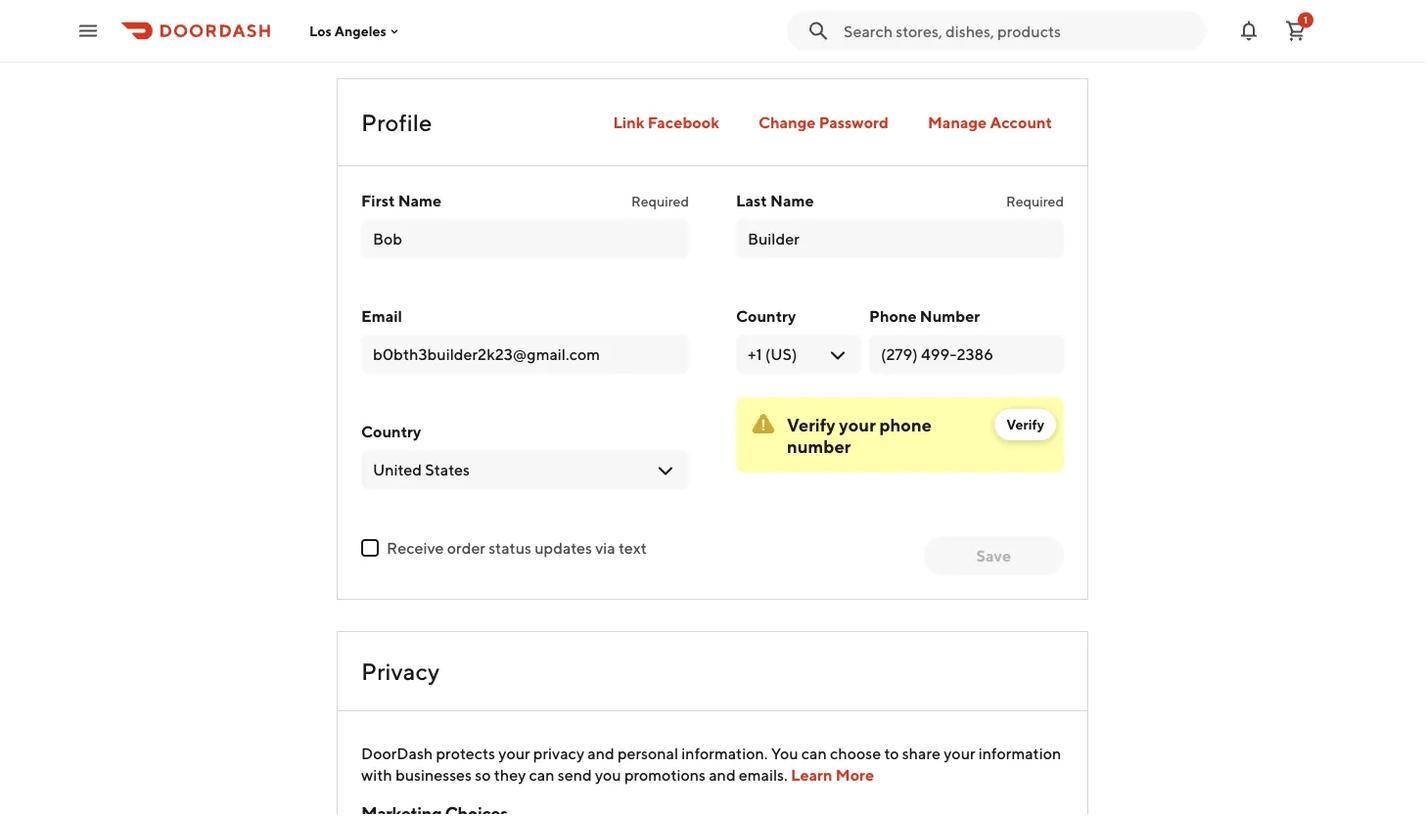 Task type: locate. For each thing, give the bounding box(es) containing it.
required down the account
[[1006, 193, 1064, 209]]

0 vertical spatial can
[[801, 744, 827, 763]]

First Name text field
[[373, 228, 677, 250]]

learn more link
[[791, 766, 874, 785]]

link facebook button
[[601, 103, 731, 142]]

profile
[[361, 108, 432, 136]]

name
[[398, 191, 442, 210], [770, 191, 814, 210]]

more
[[836, 766, 874, 785]]

2 name from the left
[[770, 191, 814, 210]]

Receive order status updates via text checkbox
[[361, 539, 379, 557]]

save
[[976, 547, 1011, 565]]

via
[[595, 539, 615, 557]]

last
[[736, 191, 767, 210]]

link
[[613, 113, 645, 132]]

verify inside button
[[1007, 416, 1044, 433]]

your up the they
[[498, 744, 530, 763]]

information.
[[682, 744, 768, 763]]

verify for verify your phone number
[[787, 414, 836, 435]]

0 horizontal spatial required
[[631, 193, 689, 209]]

can down the privacy
[[529, 766, 555, 785]]

emails.
[[739, 766, 788, 785]]

privacy
[[361, 657, 440, 685]]

verify
[[787, 414, 836, 435], [1007, 416, 1044, 433]]

status
[[489, 539, 531, 557]]

change
[[758, 113, 816, 132]]

information
[[979, 744, 1061, 763]]

Store search: begin typing to search for stores available on DoorDash text field
[[844, 20, 1194, 42]]

learn more
[[791, 766, 874, 785]]

country
[[736, 307, 796, 325], [361, 422, 421, 441]]

1 required from the left
[[631, 193, 689, 209]]

0 horizontal spatial country
[[361, 422, 421, 441]]

you
[[771, 744, 798, 763]]

1 name from the left
[[398, 191, 442, 210]]

to
[[884, 744, 899, 763]]

1 vertical spatial can
[[529, 766, 555, 785]]

name right last
[[770, 191, 814, 210]]

required down link facebook
[[631, 193, 689, 209]]

1 vertical spatial and
[[709, 766, 736, 785]]

los angeles
[[309, 23, 387, 39]]

open menu image
[[76, 19, 100, 43]]

1
[[1304, 14, 1308, 25]]

your right share
[[944, 744, 975, 763]]

send
[[558, 766, 592, 785]]

0 horizontal spatial verify
[[787, 414, 836, 435]]

1 horizontal spatial verify
[[1007, 416, 1044, 433]]

can up learn
[[801, 744, 827, 763]]

1 horizontal spatial can
[[801, 744, 827, 763]]

receive
[[387, 539, 444, 557]]

change password link
[[747, 103, 900, 142]]

last name
[[736, 191, 814, 210]]

verify down phone number phone field
[[1007, 416, 1044, 433]]

receive order status updates via text
[[387, 539, 647, 557]]

your up number
[[839, 414, 876, 435]]

and
[[588, 744, 614, 763], [709, 766, 736, 785]]

1 horizontal spatial name
[[770, 191, 814, 210]]

1 items, open order cart image
[[1284, 19, 1308, 43]]

and down information.
[[709, 766, 736, 785]]

0 vertical spatial and
[[588, 744, 614, 763]]

Email email field
[[373, 344, 677, 365]]

required for first name
[[631, 193, 689, 209]]

verify inside verify your phone number
[[787, 414, 836, 435]]

required
[[631, 193, 689, 209], [1006, 193, 1064, 209]]

verify up number
[[787, 414, 836, 435]]

1 horizontal spatial your
[[839, 414, 876, 435]]

0 vertical spatial country
[[736, 307, 796, 325]]

notification bell image
[[1237, 19, 1261, 43]]

and up you
[[588, 744, 614, 763]]

privacy
[[533, 744, 584, 763]]

change password
[[758, 113, 889, 132]]

phone number
[[869, 307, 980, 325]]

manage account link
[[916, 103, 1064, 142]]

0 horizontal spatial name
[[398, 191, 442, 210]]

your
[[839, 414, 876, 435], [498, 744, 530, 763], [944, 744, 975, 763]]

2 horizontal spatial your
[[944, 744, 975, 763]]

manage
[[928, 113, 987, 132]]

1 horizontal spatial required
[[1006, 193, 1064, 209]]

2 required from the left
[[1006, 193, 1064, 209]]

phone
[[869, 307, 917, 325]]

password
[[819, 113, 889, 132]]

can
[[801, 744, 827, 763], [529, 766, 555, 785]]

updates
[[535, 539, 592, 557]]

name right first
[[398, 191, 442, 210]]



Task type: describe. For each thing, give the bounding box(es) containing it.
email
[[361, 307, 402, 325]]

number
[[920, 307, 980, 325]]

first
[[361, 191, 395, 210]]

0 horizontal spatial your
[[498, 744, 530, 763]]

text
[[619, 539, 647, 557]]

share
[[902, 744, 941, 763]]

name for first name
[[398, 191, 442, 210]]

with
[[361, 766, 392, 785]]

verify your phone number
[[787, 414, 932, 457]]

los
[[309, 23, 332, 39]]

number
[[787, 436, 851, 457]]

you
[[595, 766, 621, 785]]

save button
[[923, 536, 1064, 576]]

they
[[494, 766, 526, 785]]

link facebook
[[613, 113, 719, 132]]

required for last name
[[1006, 193, 1064, 209]]

account
[[990, 113, 1052, 132]]

phone
[[879, 414, 932, 435]]

los angeles button
[[309, 23, 402, 39]]

promotions
[[624, 766, 706, 785]]

businesses
[[395, 766, 472, 785]]

0 horizontal spatial and
[[588, 744, 614, 763]]

verify your phone number status
[[736, 397, 1064, 473]]

protects
[[436, 744, 495, 763]]

so
[[475, 766, 491, 785]]

order
[[447, 539, 485, 557]]

facebook
[[648, 113, 719, 132]]

angeles
[[335, 23, 387, 39]]

0 horizontal spatial can
[[529, 766, 555, 785]]

learn
[[791, 766, 832, 785]]

doordash
[[361, 744, 433, 763]]

1 button
[[1276, 11, 1315, 50]]

name for last name
[[770, 191, 814, 210]]

verify for verify
[[1007, 416, 1044, 433]]

Last Name text field
[[748, 228, 1052, 250]]

manage account
[[928, 113, 1052, 132]]

personal
[[618, 744, 678, 763]]

choose
[[830, 744, 881, 763]]

1 vertical spatial country
[[361, 422, 421, 441]]

1 horizontal spatial and
[[709, 766, 736, 785]]

doordash protects your privacy and personal information. you can choose to share your information with businesses so they can send you promotions and emails.
[[361, 744, 1061, 785]]

verify button
[[995, 409, 1056, 440]]

first name
[[361, 191, 442, 210]]

your inside verify your phone number
[[839, 414, 876, 435]]

1 horizontal spatial country
[[736, 307, 796, 325]]

Phone Number telephone field
[[881, 344, 1052, 365]]



Task type: vqa. For each thing, say whether or not it's contained in the screenshot.
&
no



